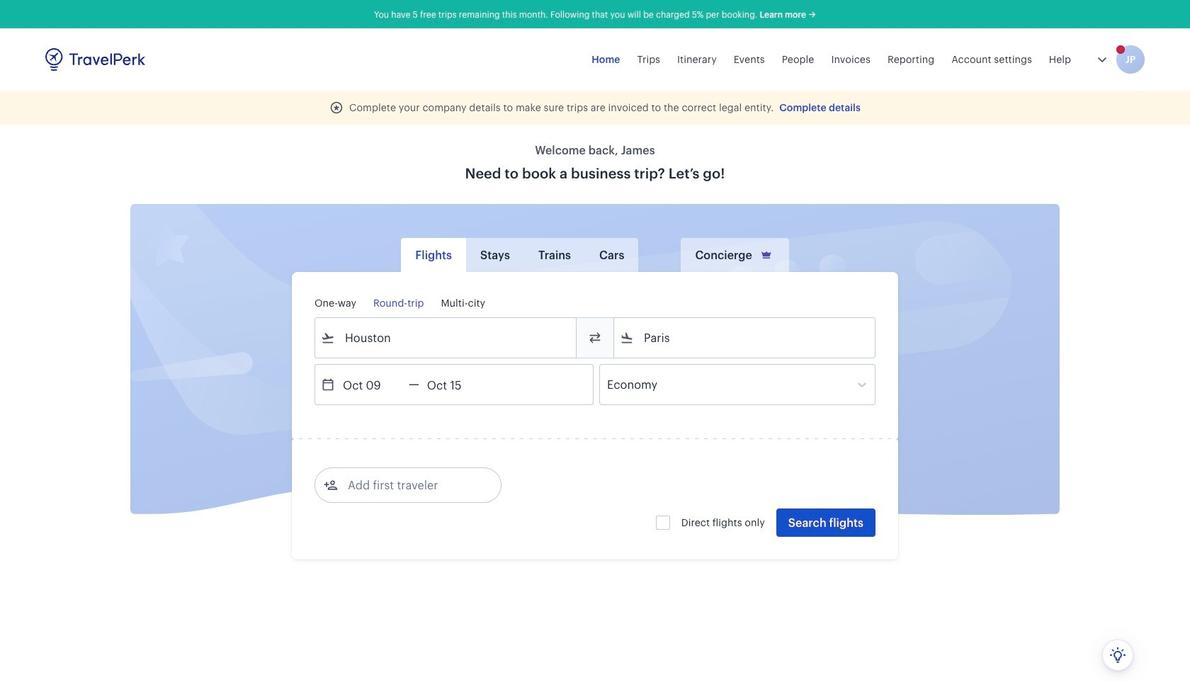 Task type: locate. For each thing, give the bounding box(es) containing it.
Depart text field
[[335, 365, 409, 405]]

From search field
[[335, 327, 558, 349]]



Task type: describe. For each thing, give the bounding box(es) containing it.
Return text field
[[419, 365, 493, 405]]

To search field
[[634, 327, 857, 349]]

Add first traveler search field
[[338, 474, 486, 497]]



